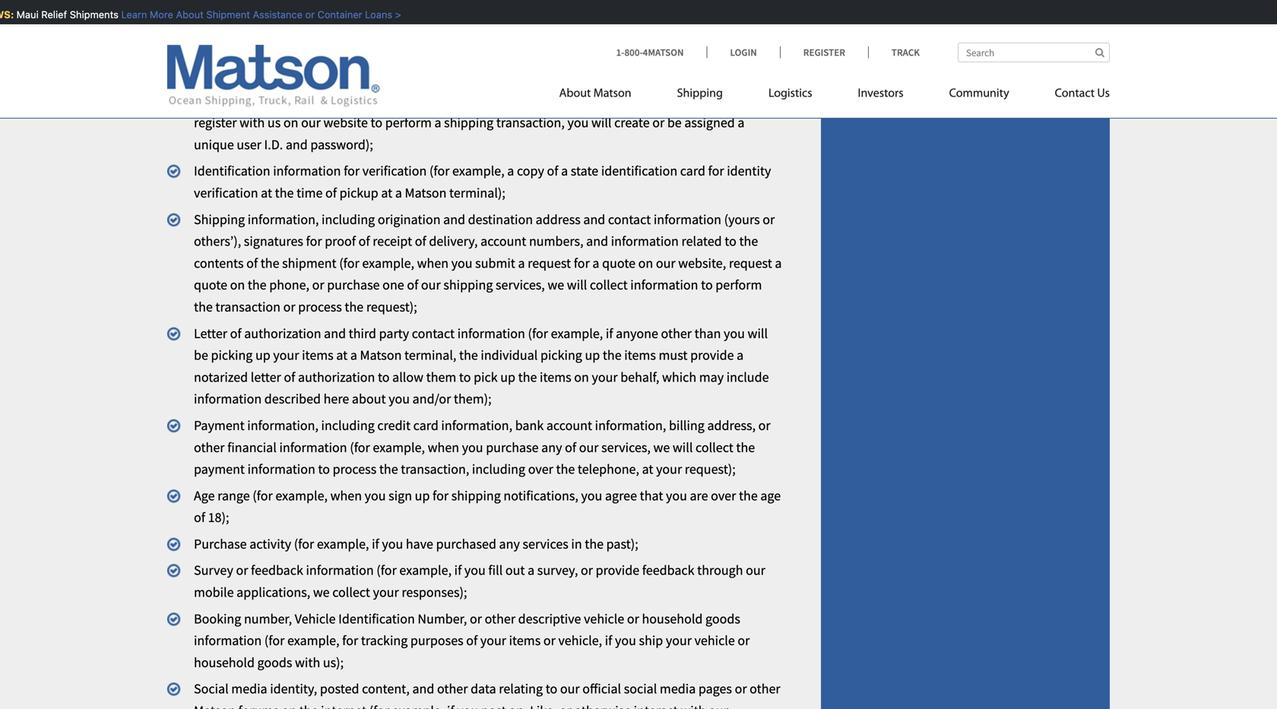Task type: describe. For each thing, give the bounding box(es) containing it.
on up transaction
[[230, 277, 245, 294]]

or inside payment information, including credit card information, bank account information, billing address, or other financial information (for example, when you purchase any of our services, we will collect the payment information to process the transaction, including over the telephone, at your request);
[[759, 417, 771, 434]]

or left the container
[[301, 9, 311, 20]]

request); inside shipping information, including origination and destination address and contact information (yours or others'), signatures for proof of receipt of delivery, account numbers, and information related to the contents of the shipment (for example, when you submit a request for a quote on our website, request a quote on the phone, or purchase one of our shipping services, we will collect information to perform the transaction or process the request);
[[367, 299, 417, 316]]

destination
[[468, 211, 533, 228]]

matson inside the social media identity, posted content, and other data relating to our official social media pages or other matson forums on the internet (for example, if you post on, like, or otherwise interact with ou
[[194, 703, 236, 710]]

other left data
[[437, 681, 468, 698]]

identification information for verification (for example, a copy of a state identification card for identity verification at the time of pickup at a matson terminal);
[[194, 163, 772, 202]]

(for inside user i.d., password, and any other credentials used to access matson services (for example, when you register with us on our website to perform a shipping transaction, you will create or be assigned a unique user i.d. and password);
[[635, 92, 655, 109]]

include
[[727, 369, 769, 386]]

of inside the booking number, vehicle identification number, or other descriptive vehicle or household goods information (for example, for tracking purposes of your items or vehicle, if you ship your vehicle or household goods with us);
[[467, 633, 478, 650]]

when inside age range (for example, when you sign up for shipping notifications, you agree that you are over the age of 18);
[[331, 487, 362, 505]]

or down phone,
[[283, 299, 296, 316]]

or right number,
[[470, 611, 482, 628]]

and/or
[[413, 391, 451, 408]]

to left allow
[[378, 369, 390, 386]]

receipt
[[373, 233, 412, 250]]

our inside survey or feedback information (for example, if you fill out a survey, or provide feedback through our mobile applications, we collect your responses);
[[746, 562, 766, 579]]

services, inside shipping information, including origination and destination address and contact information (yours or others'), signatures for proof of receipt of delivery, account numbers, and information related to the contents of the shipment (for example, when you submit a request for a quote on our website, request a quote on the phone, or purchase one of our shipping services, we will collect information to perform the transaction or process the request);
[[496, 277, 545, 294]]

you inside survey or feedback information (for example, if you fill out a survey, or provide feedback through our mobile applications, we collect your responses);
[[465, 562, 486, 579]]

the down individual
[[519, 369, 537, 386]]

to down website,
[[701, 277, 713, 294]]

through
[[698, 562, 744, 579]]

letter
[[251, 369, 281, 386]]

descriptive
[[519, 611, 582, 628]]

0 horizontal spatial quote
[[194, 277, 227, 294]]

the down 'anyone'
[[603, 347, 622, 364]]

address
[[536, 211, 581, 228]]

items inside the booking number, vehicle identification number, or other descriptive vehicle or household goods information (for example, for tracking purposes of your items or vehicle, if you ship your vehicle or household goods with us);
[[509, 633, 541, 650]]

items up the behalf,
[[625, 347, 656, 364]]

you left "sign"
[[365, 487, 386, 505]]

collect inside survey or feedback information (for example, if you fill out a survey, or provide feedback through our mobile applications, we collect your responses);
[[333, 584, 370, 601]]

forums
[[239, 703, 279, 710]]

of right time
[[326, 184, 337, 202]]

to right the website
[[371, 114, 383, 131]]

social media identity, posted content, and other data relating to our official social media pages or other matson forums on the internet (for example, if you post on, like, or otherwise interact with ou
[[194, 681, 781, 710]]

information up individual
[[458, 325, 526, 342]]

community link
[[927, 80, 1033, 111]]

with inside the booking number, vehicle identification number, or other descriptive vehicle or household goods information (for example, for tracking purposes of your items or vehicle, if you ship your vehicle or household goods with us);
[[295, 655, 320, 672]]

the right 'in'
[[585, 536, 604, 553]]

of up described at bottom left
[[284, 369, 295, 386]]

vehicle,
[[559, 633, 603, 650]]

identification inside the booking number, vehicle identification number, or other descriptive vehicle or household goods information (for example, for tracking purposes of your items or vehicle, if you ship your vehicle or household goods with us);
[[339, 611, 415, 628]]

for left 'identity'
[[709, 163, 725, 180]]

0 horizontal spatial household
[[194, 655, 255, 672]]

1 horizontal spatial verification
[[363, 163, 427, 180]]

at left time
[[261, 184, 272, 202]]

(for right activity
[[294, 536, 314, 553]]

1 horizontal spatial household
[[642, 611, 703, 628]]

for up pickup
[[344, 163, 360, 180]]

information down website,
[[631, 277, 699, 294]]

and inside the social media identity, posted content, and other data relating to our official social media pages or other matson forums on the internet (for example, if you post on, like, or otherwise interact with ou
[[413, 681, 435, 698]]

like,
[[530, 703, 557, 710]]

information, inside shipping information, including origination and destination address and contact information (yours or others'), signatures for proof of receipt of delivery, account numbers, and information related to the contents of the shipment (for example, when you submit a request for a quote on our website, request a quote on the phone, or purchase one of our shipping services, we will collect information to perform the transaction or process the request);
[[248, 211, 319, 228]]

applications,
[[237, 584, 311, 601]]

related
[[682, 233, 722, 250]]

identity,
[[270, 681, 317, 698]]

(for inside payment information, including credit card information, bank account information, billing address, or other financial information (for example, when you purchase any of our services, we will collect the payment information to process the transaction, including over the telephone, at your request);
[[350, 439, 370, 456]]

other inside user i.d., password, and any other credentials used to access matson services (for example, when you register with us on our website to perform a shipping transaction, you will create or be assigned a unique user i.d. and password);
[[357, 92, 388, 109]]

of right one
[[407, 277, 419, 294]]

you down allow
[[389, 391, 410, 408]]

purchase inside shipping information, including origination and destination address and contact information (yours or others'), signatures for proof of receipt of delivery, account numbers, and information related to the contents of the shipment (for example, when you submit a request for a quote on our website, request a quote on the phone, or purchase one of our shipping services, we will collect information to perform the transaction or process the request);
[[327, 277, 380, 294]]

you left agree
[[582, 487, 603, 505]]

information left related
[[611, 233, 679, 250]]

unique
[[194, 136, 234, 153]]

billing
[[669, 417, 705, 434]]

shipping inside user i.d., password, and any other credentials used to access matson services (for example, when you register with us on our website to perform a shipping transaction, you will create or be assigned a unique user i.d. and password);
[[444, 114, 494, 131]]

the up notifications,
[[556, 461, 575, 478]]

your up letter
[[273, 347, 299, 364]]

password);
[[311, 136, 373, 153]]

you down about matson
[[568, 114, 589, 131]]

information, down described at bottom left
[[247, 417, 319, 434]]

1 picking from the left
[[211, 347, 253, 364]]

them);
[[454, 391, 492, 408]]

booking
[[194, 611, 241, 628]]

signatures
[[244, 233, 303, 250]]

the up letter
[[194, 299, 213, 316]]

card inside identification information for verification (for example, a copy of a state identification card for identity verification at the time of pickup at a matson terminal);
[[681, 163, 706, 180]]

information down described at bottom left
[[280, 439, 347, 456]]

credit
[[378, 417, 411, 434]]

blue matson logo with ocean, shipping, truck, rail and logistics written beneath it. image
[[167, 45, 380, 107]]

when inside shipping information, including origination and destination address and contact information (yours or others'), signatures for proof of receipt of delivery, account numbers, and information related to the contents of the shipment (for example, when you submit a request for a quote on our website, request a quote on the phone, or purchase one of our shipping services, we will collect information to perform the transaction or process the request);
[[417, 255, 449, 272]]

over inside age range (for example, when you sign up for shipping notifications, you agree that you are over the age of 18);
[[711, 487, 737, 505]]

financial
[[228, 439, 277, 456]]

shipping inside age range (for example, when you sign up for shipping notifications, you agree that you are over the age of 18);
[[452, 487, 501, 505]]

1 horizontal spatial vehicle
[[695, 633, 735, 650]]

2 vertical spatial any
[[499, 536, 520, 553]]

and up delivery,
[[444, 211, 466, 228]]

information, down them);
[[442, 417, 513, 434]]

example, inside age range (for example, when you sign up for shipping notifications, you agree that you are over the age of 18);
[[276, 487, 328, 505]]

register link
[[780, 46, 869, 59]]

when inside payment information, including credit card information, bank account information, billing address, or other financial information (for example, when you purchase any of our services, we will collect the payment information to process the transaction, including over the telephone, at your request);
[[428, 439, 460, 456]]

used
[[457, 92, 485, 109]]

the up third on the left top
[[345, 299, 364, 316]]

the inside the social media identity, posted content, and other data relating to our official social media pages or other matson forums on the internet (for example, if you post on, like, or otherwise interact with ou
[[299, 703, 318, 710]]

interact
[[634, 703, 678, 710]]

top menu navigation
[[560, 80, 1111, 111]]

our inside payment information, including credit card information, bank account information, billing address, or other financial information (for example, when you purchase any of our services, we will collect the payment information to process the transaction, including over the telephone, at your request);
[[579, 439, 599, 456]]

2 feedback from the left
[[643, 562, 695, 579]]

shipping inside shipping information, including origination and destination address and contact information (yours or others'), signatures for proof of receipt of delivery, account numbers, and information related to the contents of the shipment (for example, when you submit a request for a quote on our website, request a quote on the phone, or purchase one of our shipping services, we will collect information to perform the transaction or process the request);
[[444, 277, 493, 294]]

post
[[481, 703, 506, 710]]

any inside user i.d., password, and any other credentials used to access matson services (for example, when you register with us on our website to perform a shipping transaction, you will create or be assigned a unique user i.d. and password);
[[334, 92, 355, 109]]

pages
[[699, 681, 733, 698]]

to down (yours
[[725, 233, 737, 250]]

about matson
[[560, 88, 632, 100]]

will inside shipping information, including origination and destination address and contact information (yours or others'), signatures for proof of receipt of delivery, account numbers, and information related to the contents of the shipment (for example, when you submit a request for a quote on our website, request a quote on the phone, or purchase one of our shipping services, we will collect information to perform the transaction or process the request);
[[567, 277, 587, 294]]

terminal);
[[450, 184, 506, 202]]

relating
[[499, 681, 543, 698]]

or down 'in'
[[581, 562, 593, 579]]

or right survey
[[236, 562, 248, 579]]

of inside age range (for example, when you sign up for shipping notifications, you agree that you are over the age of 18);
[[194, 509, 205, 527]]

other inside letter of authorization and third party contact information (for example, if anyone other than you will be picking up your items at a matson terminal, the individual picking up the items must provide a notarized letter of authorization to allow them to pick up the items on your behalf, which may include information described here about you and/or them);
[[661, 325, 692, 342]]

shipment
[[282, 255, 337, 272]]

for down numbers,
[[574, 255, 590, 272]]

you left are
[[666, 487, 688, 505]]

example, inside the booking number, vehicle identification number, or other descriptive vehicle or household goods information (for example, for tracking purposes of your items or vehicle, if you ship your vehicle or household goods with us);
[[287, 633, 340, 650]]

about
[[352, 391, 386, 408]]

shipping information, including origination and destination address and contact information (yours or others'), signatures for proof of receipt of delivery, account numbers, and information related to the contents of the shipment (for example, when you submit a request for a quote on our website, request a quote on the phone, or purchase one of our shipping services, we will collect information to perform the transaction or process the request);
[[194, 211, 782, 316]]

the up "sign"
[[379, 461, 398, 478]]

or down through
[[738, 633, 750, 650]]

the down address,
[[737, 439, 756, 456]]

including for (for
[[321, 417, 375, 434]]

if inside letter of authorization and third party contact information (for example, if anyone other than you will be picking up your items at a matson terminal, the individual picking up the items must provide a notarized letter of authorization to allow them to pick up the items on your behalf, which may include information described here about you and/or them);
[[606, 325, 614, 342]]

behalf,
[[621, 369, 660, 386]]

out
[[506, 562, 525, 579]]

for up the shipment
[[306, 233, 322, 250]]

shipping for shipping information, including origination and destination address and contact information (yours or others'), signatures for proof of receipt of delivery, account numbers, and information related to the contents of the shipment (for example, when you submit a request for a quote on our website, request a quote on the phone, or purchase one of our shipping services, we will collect information to perform the transaction or process the request);
[[194, 211, 245, 228]]

on left website,
[[639, 255, 654, 272]]

or right pages
[[735, 681, 747, 698]]

have
[[406, 536, 434, 553]]

information up related
[[654, 211, 722, 228]]

to left pick
[[459, 369, 471, 386]]

on inside the social media identity, posted content, and other data relating to our official social media pages or other matson forums on the internet (for example, if you post on, like, or otherwise interact with ou
[[282, 703, 297, 710]]

agree
[[605, 487, 637, 505]]

items up bank
[[540, 369, 572, 386]]

number,
[[244, 611, 292, 628]]

0 horizontal spatial services
[[523, 536, 569, 553]]

of right copy
[[547, 163, 559, 180]]

and right i.d.
[[286, 136, 308, 153]]

4matson
[[643, 46, 684, 59]]

logistics
[[769, 88, 813, 100]]

and right numbers,
[[587, 233, 609, 250]]

which
[[663, 369, 697, 386]]

create
[[615, 114, 650, 131]]

loans
[[361, 9, 389, 20]]

account inside shipping information, including origination and destination address and contact information (yours or others'), signatures for proof of receipt of delivery, account numbers, and information related to the contents of the shipment (for example, when you submit a request for a quote on our website, request a quote on the phone, or purchase one of our shipping services, we will collect information to perform the transaction or process the request);
[[481, 233, 527, 250]]

our left website,
[[656, 255, 676, 272]]

social
[[624, 681, 657, 698]]

contact inside shipping information, including origination and destination address and contact information (yours or others'), signatures for proof of receipt of delivery, account numbers, and information related to the contents of the shipment (for example, when you submit a request for a quote on our website, request a quote on the phone, or purchase one of our shipping services, we will collect information to perform the transaction or process the request);
[[608, 211, 651, 228]]

data
[[471, 681, 496, 698]]

1-800-4matson link
[[617, 46, 707, 59]]

to inside payment information, including credit card information, bank account information, billing address, or other financial information (for example, when you purchase any of our services, we will collect the payment information to process the transaction, including over the telephone, at your request);
[[318, 461, 330, 478]]

will inside user i.d., password, and any other credentials used to access matson services (for example, when you register with us on our website to perform a shipping transaction, you will create or be assigned a unique user i.d. and password);
[[592, 114, 612, 131]]

our inside the social media identity, posted content, and other data relating to our official social media pages or other matson forums on the internet (for example, if you post on, like, or otherwise interact with ou
[[561, 681, 580, 698]]

party
[[379, 325, 409, 342]]

(for inside shipping information, including origination and destination address and contact information (yours or others'), signatures for proof of receipt of delivery, account numbers, and information related to the contents of the shipment (for example, when you submit a request for a quote on our website, request a quote on the phone, or purchase one of our shipping services, we will collect information to perform the transaction or process the request);
[[339, 255, 360, 272]]

including for proof
[[322, 211, 375, 228]]

be inside letter of authorization and third party contact information (for example, if anyone other than you will be picking up your items at a matson terminal, the individual picking up the items must provide a notarized letter of authorization to allow them to pick up the items on your behalf, which may include information described here about you and/or them);
[[194, 347, 208, 364]]

must
[[659, 347, 688, 364]]

origination
[[378, 211, 441, 228]]

you inside the social media identity, posted content, and other data relating to our official social media pages or other matson forums on the internet (for example, if you post on, like, or otherwise interact with ou
[[457, 703, 479, 710]]

example, inside survey or feedback information (for example, if you fill out a survey, or provide feedback through our mobile applications, we collect your responses);
[[400, 562, 452, 579]]

telephone,
[[578, 461, 640, 478]]

purchased
[[436, 536, 497, 553]]

services inside user i.d., password, and any other credentials used to access matson services (for example, when you register with us on our website to perform a shipping transaction, you will create or be assigned a unique user i.d. and password);
[[587, 92, 632, 109]]

with inside the social media identity, posted content, and other data relating to our official social media pages or other matson forums on the internet (for example, if you post on, like, or otherwise interact with ou
[[681, 703, 706, 710]]

any inside payment information, including credit card information, bank account information, billing address, or other financial information (for example, when you purchase any of our services, we will collect the payment information to process the transaction, including over the telephone, at your request);
[[542, 439, 563, 456]]

notarized
[[194, 369, 248, 386]]

0 vertical spatial goods
[[706, 611, 741, 628]]

your right ship
[[666, 633, 692, 650]]

example, right activity
[[317, 536, 369, 553]]

register
[[804, 46, 846, 59]]

0 horizontal spatial vehicle
[[584, 611, 625, 628]]

identification
[[602, 163, 678, 180]]

or down descriptive
[[544, 633, 556, 650]]

anyone
[[616, 325, 659, 342]]

state
[[571, 163, 599, 180]]

transaction
[[216, 299, 281, 316]]

learn
[[117, 9, 143, 20]]

on inside user i.d., password, and any other credentials used to access matson services (for example, when you register with us on our website to perform a shipping transaction, you will create or be assigned a unique user i.d. and password);
[[284, 114, 299, 131]]

Search search field
[[958, 43, 1111, 62]]

your left the behalf,
[[592, 369, 618, 386]]

process inside payment information, including credit card information, bank account information, billing address, or other financial information (for example, when you purchase any of our services, we will collect the payment information to process the transaction, including over the telephone, at your request);
[[333, 461, 377, 478]]

the up pick
[[459, 347, 478, 364]]

one
[[383, 277, 404, 294]]

of down 'origination'
[[415, 233, 427, 250]]

transaction, inside user i.d., password, and any other credentials used to access matson services (for example, when you register with us on our website to perform a shipping transaction, you will create or be assigned a unique user i.d. and password);
[[497, 114, 565, 131]]

login
[[731, 46, 757, 59]]

the inside age range (for example, when you sign up for shipping notifications, you agree that you are over the age of 18);
[[739, 487, 758, 505]]

allow
[[393, 369, 424, 386]]

contact us
[[1056, 88, 1111, 100]]

described
[[265, 391, 321, 408]]

shipments
[[66, 9, 115, 20]]

at inside payment information, including credit card information, bank account information, billing address, or other financial information (for example, when you purchase any of our services, we will collect the payment information to process the transaction, including over the telephone, at your request);
[[642, 461, 654, 478]]

that
[[640, 487, 664, 505]]

our right one
[[421, 277, 441, 294]]

or right (yours
[[763, 211, 775, 228]]

age range (for example, when you sign up for shipping notifications, you agree that you are over the age of 18);
[[194, 487, 781, 527]]

we inside survey or feedback information (for example, if you fill out a survey, or provide feedback through our mobile applications, we collect your responses);
[[313, 584, 330, 601]]

of right letter
[[230, 325, 242, 342]]

maui
[[12, 9, 34, 20]]

a inside survey or feedback information (for example, if you fill out a survey, or provide feedback through our mobile applications, we collect your responses);
[[528, 562, 535, 579]]

1-
[[617, 46, 625, 59]]

example, inside the social media identity, posted content, and other data relating to our official social media pages or other matson forums on the internet (for example, if you post on, like, or otherwise interact with ou
[[392, 703, 445, 710]]

or right 'like,'
[[560, 703, 572, 710]]

website,
[[679, 255, 727, 272]]

1 vertical spatial authorization
[[298, 369, 375, 386]]

the down signatures
[[261, 255, 280, 272]]

us
[[1098, 88, 1111, 100]]

of down signatures
[[247, 255, 258, 272]]

third
[[349, 325, 377, 342]]

0 horizontal spatial verification
[[194, 184, 258, 202]]

of inside payment information, including credit card information, bank account information, billing address, or other financial information (for example, when you purchase any of our services, we will collect the payment information to process the transaction, including over the telephone, at your request);
[[565, 439, 577, 456]]

account inside payment information, including credit card information, bank account information, billing address, or other financial information (for example, when you purchase any of our services, we will collect the payment information to process the transaction, including over the telephone, at your request);
[[547, 417, 593, 434]]

access
[[502, 92, 539, 109]]

(yours
[[725, 211, 760, 228]]

age
[[761, 487, 781, 505]]



Task type: locate. For each thing, give the bounding box(es) containing it.
will inside payment information, including credit card information, bank account information, billing address, or other financial information (for example, when you purchase any of our services, we will collect the payment information to process the transaction, including over the telephone, at your request);
[[673, 439, 693, 456]]

0 vertical spatial collect
[[590, 277, 628, 294]]

be
[[668, 114, 682, 131], [194, 347, 208, 364]]

any up the website
[[334, 92, 355, 109]]

1 vertical spatial contact
[[412, 325, 455, 342]]

1 feedback from the left
[[251, 562, 303, 579]]

0 vertical spatial identification
[[194, 163, 271, 180]]

1 vertical spatial with
[[295, 655, 320, 672]]

services, inside payment information, including credit card information, bank account information, billing address, or other financial information (for example, when you purchase any of our services, we will collect the payment information to process the transaction, including over the telephone, at your request);
[[602, 439, 651, 456]]

1 vertical spatial shipping
[[194, 211, 245, 228]]

1 horizontal spatial media
[[660, 681, 696, 698]]

1 vertical spatial over
[[711, 487, 737, 505]]

you down data
[[457, 703, 479, 710]]

or
[[301, 9, 311, 20], [653, 114, 665, 131], [763, 211, 775, 228], [312, 277, 325, 294], [283, 299, 296, 316], [759, 417, 771, 434], [236, 562, 248, 579], [581, 562, 593, 579], [470, 611, 482, 628], [627, 611, 640, 628], [544, 633, 556, 650], [738, 633, 750, 650], [735, 681, 747, 698], [560, 703, 572, 710]]

2 media from the left
[[660, 681, 696, 698]]

0 vertical spatial shipping
[[444, 114, 494, 131]]

perform down credentials
[[385, 114, 432, 131]]

information inside identification information for verification (for example, a copy of a state identification card for identity verification at the time of pickup at a matson terminal);
[[273, 163, 341, 180]]

0 vertical spatial any
[[334, 92, 355, 109]]

information
[[273, 163, 341, 180], [654, 211, 722, 228], [611, 233, 679, 250], [631, 277, 699, 294], [458, 325, 526, 342], [194, 391, 262, 408], [280, 439, 347, 456], [248, 461, 316, 478], [306, 562, 374, 579], [194, 633, 262, 650]]

we down numbers,
[[548, 277, 565, 294]]

bank
[[516, 417, 544, 434]]

shipping up assigned
[[678, 88, 723, 100]]

services up survey, at bottom left
[[523, 536, 569, 553]]

None search field
[[958, 43, 1111, 62]]

are
[[690, 487, 709, 505]]

authorization down transaction
[[244, 325, 321, 342]]

login link
[[707, 46, 780, 59]]

or right create
[[653, 114, 665, 131]]

0 horizontal spatial be
[[194, 347, 208, 364]]

over inside payment information, including credit card information, bank account information, billing address, or other financial information (for example, when you purchase any of our services, we will collect the payment information to process the transaction, including over the telephone, at your request);
[[528, 461, 554, 478]]

other up the website
[[357, 92, 388, 109]]

information,
[[248, 211, 319, 228], [247, 417, 319, 434], [442, 417, 513, 434], [595, 417, 667, 434]]

1 horizontal spatial we
[[548, 277, 565, 294]]

other inside the booking number, vehicle identification number, or other descriptive vehicle or household goods information (for example, for tracking purposes of your items or vehicle, if you ship your vehicle or household goods with us);
[[485, 611, 516, 628]]

if inside the social media identity, posted content, and other data relating to our official social media pages or other matson forums on the internet (for example, if you post on, like, or otherwise interact with ou
[[447, 703, 455, 710]]

including up proof
[[322, 211, 375, 228]]

1 vertical spatial any
[[542, 439, 563, 456]]

perform inside user i.d., password, and any other credentials used to access matson services (for example, when you register with us on our website to perform a shipping transaction, you will create or be assigned a unique user i.d. and password);
[[385, 114, 432, 131]]

0 vertical spatial be
[[668, 114, 682, 131]]

or inside user i.d., password, and any other credentials used to access matson services (for example, when you register with us on our website to perform a shipping transaction, you will create or be assigned a unique user i.d. and password);
[[653, 114, 665, 131]]

0 vertical spatial authorization
[[244, 325, 321, 342]]

collect up 'anyone'
[[590, 277, 628, 294]]

your inside survey or feedback information (for example, if you fill out a survey, or provide feedback through our mobile applications, we collect your responses);
[[373, 584, 399, 601]]

at right pickup
[[381, 184, 393, 202]]

survey or feedback information (for example, if you fill out a survey, or provide feedback through our mobile applications, we collect your responses);
[[194, 562, 766, 601]]

proof
[[325, 233, 356, 250]]

2 request from the left
[[729, 255, 773, 272]]

for inside the booking number, vehicle identification number, or other descriptive vehicle or household goods information (for example, for tracking purposes of your items or vehicle, if you ship your vehicle or household goods with us);
[[342, 633, 358, 650]]

example,
[[658, 92, 710, 109], [453, 163, 505, 180], [362, 255, 415, 272], [551, 325, 603, 342], [373, 439, 425, 456], [276, 487, 328, 505], [317, 536, 369, 553], [400, 562, 452, 579], [287, 633, 340, 650], [392, 703, 445, 710]]

0 vertical spatial including
[[322, 211, 375, 228]]

we
[[548, 277, 565, 294], [654, 439, 670, 456], [313, 584, 330, 601]]

0 vertical spatial perform
[[385, 114, 432, 131]]

container
[[314, 9, 358, 20]]

you left fill
[[465, 562, 486, 579]]

to
[[488, 92, 499, 109], [371, 114, 383, 131], [725, 233, 737, 250], [701, 277, 713, 294], [378, 369, 390, 386], [459, 369, 471, 386], [318, 461, 330, 478], [546, 681, 558, 698]]

payment information, including credit card information, bank account information, billing address, or other financial information (for example, when you purchase any of our services, we will collect the payment information to process the transaction, including over the telephone, at your request);
[[194, 417, 771, 478]]

services
[[587, 92, 632, 109], [523, 536, 569, 553]]

individual
[[481, 347, 538, 364]]

process down phone,
[[298, 299, 342, 316]]

1 vertical spatial identification
[[339, 611, 415, 628]]

our left the website
[[301, 114, 321, 131]]

fill
[[489, 562, 503, 579]]

example, down receipt
[[362, 255, 415, 272]]

investors link
[[836, 80, 927, 111]]

1 horizontal spatial picking
[[541, 347, 583, 364]]

the inside identification information for verification (for example, a copy of a state identification card for identity verification at the time of pickup at a matson terminal);
[[275, 184, 294, 202]]

credentials
[[391, 92, 455, 109]]

1 vertical spatial process
[[333, 461, 377, 478]]

collect inside payment information, including credit card information, bank account information, billing address, or other financial information (for example, when you purchase any of our services, we will collect the payment information to process the transaction, including over the telephone, at your request);
[[696, 439, 734, 456]]

with down pages
[[681, 703, 706, 710]]

if left have
[[372, 536, 379, 553]]

you inside payment information, including credit card information, bank account information, billing address, or other financial information (for example, when you purchase any of our services, we will collect the payment information to process the transaction, including over the telephone, at your request);
[[462, 439, 483, 456]]

about inside about matson link
[[560, 88, 591, 100]]

2 vertical spatial we
[[313, 584, 330, 601]]

your up data
[[481, 633, 507, 650]]

purchase
[[194, 536, 247, 553]]

content,
[[362, 681, 410, 698]]

of right proof
[[359, 233, 370, 250]]

(for inside letter of authorization and third party contact information (for example, if anyone other than you will be picking up your items at a matson terminal, the individual picking up the items must provide a notarized letter of authorization to allow them to pick up the items on your behalf, which may include information described here about you and/or them);
[[528, 325, 548, 342]]

1 horizontal spatial request);
[[685, 461, 736, 478]]

the left age
[[739, 487, 758, 505]]

information down the financial
[[248, 461, 316, 478]]

0 horizontal spatial collect
[[333, 584, 370, 601]]

website
[[324, 114, 368, 131]]

0 vertical spatial services
[[587, 92, 632, 109]]

identification
[[194, 163, 271, 180], [339, 611, 415, 628]]

1 horizontal spatial feedback
[[643, 562, 695, 579]]

account
[[481, 233, 527, 250], [547, 417, 593, 434]]

1 vertical spatial account
[[547, 417, 593, 434]]

survey,
[[538, 562, 578, 579]]

household up ship
[[642, 611, 703, 628]]

items up here
[[302, 347, 334, 364]]

1 vertical spatial transaction,
[[401, 461, 470, 478]]

social
[[194, 681, 229, 698]]

1 vertical spatial card
[[414, 417, 439, 434]]

authorization
[[244, 325, 321, 342], [298, 369, 375, 386]]

1 vertical spatial including
[[321, 417, 375, 434]]

matson inside identification information for verification (for example, a copy of a state identification card for identity verification at the time of pickup at a matson terminal);
[[405, 184, 447, 202]]

them
[[426, 369, 457, 386]]

card inside payment information, including credit card information, bank account information, billing address, or other financial information (for example, when you purchase any of our services, we will collect the payment information to process the transaction, including over the telephone, at your request);
[[414, 417, 439, 434]]

1 horizontal spatial shipping
[[678, 88, 723, 100]]

information inside the booking number, vehicle identification number, or other descriptive vehicle or household goods information (for example, for tracking purposes of your items or vehicle, if you ship your vehicle or household goods with us);
[[194, 633, 262, 650]]

0 horizontal spatial identification
[[194, 163, 271, 180]]

numbers,
[[529, 233, 584, 250]]

the down the identity,
[[299, 703, 318, 710]]

we inside payment information, including credit card information, bank account information, billing address, or other financial information (for example, when you purchase any of our services, we will collect the payment information to process the transaction, including over the telephone, at your request);
[[654, 439, 670, 456]]

0 horizontal spatial contact
[[412, 325, 455, 342]]

1 horizontal spatial identification
[[339, 611, 415, 628]]

18);
[[208, 509, 229, 527]]

media up forums
[[231, 681, 267, 698]]

2 horizontal spatial any
[[542, 439, 563, 456]]

learn more about shipment assistance or container loans > link
[[117, 9, 397, 20]]

purchase inside payment information, including credit card information, bank account information, billing address, or other financial information (for example, when you purchase any of our services, we will collect the payment information to process the transaction, including over the telephone, at your request);
[[486, 439, 539, 456]]

you inside the booking number, vehicle identification number, or other descriptive vehicle or household goods information (for example, for tracking purposes of your items or vehicle, if you ship your vehicle or household goods with us);
[[615, 633, 637, 650]]

will inside letter of authorization and third party contact information (for example, if anyone other than you will be picking up your items at a matson terminal, the individual picking up the items must provide a notarized letter of authorization to allow them to pick up the items on your behalf, which may include information described here about you and/or them);
[[748, 325, 768, 342]]

quote
[[603, 255, 636, 272], [194, 277, 227, 294]]

payment
[[194, 417, 245, 434]]

shipping for shipping
[[678, 88, 723, 100]]

1 horizontal spatial account
[[547, 417, 593, 434]]

and
[[309, 92, 331, 109], [286, 136, 308, 153], [444, 211, 466, 228], [584, 211, 606, 228], [587, 233, 609, 250], [324, 325, 346, 342], [413, 681, 435, 698]]

1 vertical spatial shipping
[[444, 277, 493, 294]]

vehicle up vehicle,
[[584, 611, 625, 628]]

0 vertical spatial contact
[[608, 211, 651, 228]]

you left have
[[382, 536, 403, 553]]

1 vertical spatial we
[[654, 439, 670, 456]]

0 horizontal spatial goods
[[258, 655, 292, 672]]

process inside shipping information, including origination and destination address and contact information (yours or others'), signatures for proof of receipt of delivery, account numbers, and information related to the contents of the shipment (for example, when you submit a request for a quote on our website, request a quote on the phone, or purchase one of our shipping services, we will collect information to perform the transaction or process the request);
[[298, 299, 342, 316]]

0 vertical spatial quote
[[603, 255, 636, 272]]

0 horizontal spatial request);
[[367, 299, 417, 316]]

2 vertical spatial including
[[472, 461, 526, 478]]

contact
[[608, 211, 651, 228], [412, 325, 455, 342]]

on right the us
[[284, 114, 299, 131]]

1 horizontal spatial provide
[[691, 347, 735, 364]]

user
[[194, 92, 220, 109]]

purchase activity (for example, if you have purchased any services in the past);
[[194, 536, 639, 553]]

1 vertical spatial vehicle
[[695, 633, 735, 650]]

our inside user i.d., password, and any other credentials used to access matson services (for example, when you register with us on our website to perform a shipping transaction, you will create or be assigned a unique user i.d. and password);
[[301, 114, 321, 131]]

0 horizontal spatial card
[[414, 417, 439, 434]]

contents
[[194, 255, 244, 272]]

the up transaction
[[248, 277, 267, 294]]

on,
[[509, 703, 528, 710]]

example, inside payment information, including credit card information, bank account information, billing address, or other financial information (for example, when you purchase any of our services, we will collect the payment information to process the transaction, including over the telephone, at your request);
[[373, 439, 425, 456]]

800-
[[625, 46, 643, 59]]

0 horizontal spatial account
[[481, 233, 527, 250]]

and up the website
[[309, 92, 331, 109]]

0 horizontal spatial purchase
[[327, 277, 380, 294]]

and inside letter of authorization and third party contact information (for example, if anyone other than you will be picking up your items at a matson terminal, the individual picking up the items must provide a notarized letter of authorization to allow them to pick up the items on your behalf, which may include information described here about you and/or them);
[[324, 325, 346, 342]]

payment
[[194, 461, 245, 478]]

up
[[256, 347, 271, 364], [585, 347, 600, 364], [501, 369, 516, 386], [415, 487, 430, 505]]

process
[[298, 299, 342, 316], [333, 461, 377, 478]]

or up ship
[[627, 611, 640, 628]]

you right than
[[724, 325, 745, 342]]

community
[[950, 88, 1010, 100]]

with
[[240, 114, 265, 131], [295, 655, 320, 672], [681, 703, 706, 710]]

0 vertical spatial about
[[172, 9, 200, 20]]

1 horizontal spatial over
[[711, 487, 737, 505]]

1 horizontal spatial purchase
[[486, 439, 539, 456]]

0 horizontal spatial transaction,
[[401, 461, 470, 478]]

the down (yours
[[740, 233, 759, 250]]

you inside shipping information, including origination and destination address and contact information (yours or others'), signatures for proof of receipt of delivery, account numbers, and information related to the contents of the shipment (for example, when you submit a request for a quote on our website, request a quote on the phone, or purchase one of our shipping services, we will collect information to perform the transaction or process the request);
[[452, 255, 473, 272]]

register
[[194, 114, 237, 131]]

1 vertical spatial collect
[[696, 439, 734, 456]]

example, up terminal);
[[453, 163, 505, 180]]

2 vertical spatial shipping
[[452, 487, 501, 505]]

1 request from the left
[[528, 255, 571, 272]]

2 horizontal spatial with
[[681, 703, 706, 710]]

example, inside shipping information, including origination and destination address and contact information (yours or others'), signatures for proof of receipt of delivery, account numbers, and information related to the contents of the shipment (for example, when you submit a request for a quote on our website, request a quote on the phone, or purchase one of our shipping services, we will collect information to perform the transaction or process the request);
[[362, 255, 415, 272]]

(for up individual
[[528, 325, 548, 342]]

(for up terminal);
[[430, 163, 450, 180]]

0 horizontal spatial over
[[528, 461, 554, 478]]

be inside user i.d., password, and any other credentials used to access matson services (for example, when you register with us on our website to perform a shipping transaction, you will create or be assigned a unique user i.d. and password);
[[668, 114, 682, 131]]

request
[[528, 255, 571, 272], [729, 255, 773, 272]]

0 horizontal spatial any
[[334, 92, 355, 109]]

contact us link
[[1033, 80, 1111, 111]]

past);
[[607, 536, 639, 553]]

provide inside letter of authorization and third party contact information (for example, if anyone other than you will be picking up your items at a matson terminal, the individual picking up the items must provide a notarized letter of authorization to allow them to pick up the items on your behalf, which may include information described here about you and/or them);
[[691, 347, 735, 364]]

a
[[435, 114, 442, 131], [738, 114, 745, 131], [508, 163, 515, 180], [561, 163, 568, 180], [395, 184, 402, 202], [518, 255, 525, 272], [593, 255, 600, 272], [775, 255, 782, 272], [351, 347, 357, 364], [737, 347, 744, 364], [528, 562, 535, 579]]

1 horizontal spatial goods
[[706, 611, 741, 628]]

information down the notarized
[[194, 391, 262, 408]]

card
[[681, 163, 706, 180], [414, 417, 439, 434]]

services, down submit at top left
[[496, 277, 545, 294]]

1 vertical spatial be
[[194, 347, 208, 364]]

search image
[[1096, 48, 1105, 57]]

1 horizontal spatial request
[[729, 255, 773, 272]]

pick
[[474, 369, 498, 386]]

matson inside top menu navigation
[[594, 88, 632, 100]]

2 horizontal spatial we
[[654, 439, 670, 456]]

your inside payment information, including credit card information, bank account information, billing address, or other financial information (for example, when you purchase any of our services, we will collect the payment information to process the transaction, including over the telephone, at your request);
[[657, 461, 683, 478]]

identity
[[727, 163, 772, 180]]

booking number, vehicle identification number, or other descriptive vehicle or household goods information (for example, for tracking purposes of your items or vehicle, if you ship your vehicle or household goods with us);
[[194, 611, 750, 672]]

when
[[713, 92, 745, 109], [417, 255, 449, 272], [428, 439, 460, 456], [331, 487, 362, 505]]

to inside the social media identity, posted content, and other data relating to our official social media pages or other matson forums on the internet (for example, if you post on, like, or otherwise interact with ou
[[546, 681, 558, 698]]

1 vertical spatial perform
[[716, 277, 763, 294]]

services,
[[496, 277, 545, 294], [602, 439, 651, 456]]

feedback up applications,
[[251, 562, 303, 579]]

to right used
[[488, 92, 499, 109]]

be left assigned
[[668, 114, 682, 131]]

items
[[302, 347, 334, 364], [625, 347, 656, 364], [540, 369, 572, 386], [509, 633, 541, 650]]

1 vertical spatial provide
[[596, 562, 640, 579]]

track
[[892, 46, 920, 59]]

(for inside the booking number, vehicle identification number, or other descriptive vehicle or household goods information (for example, for tracking purposes of your items or vehicle, if you ship your vehicle or household goods with us);
[[265, 633, 285, 650]]

authorization up here
[[298, 369, 375, 386]]

identification down user
[[194, 163, 271, 180]]

0 vertical spatial process
[[298, 299, 342, 316]]

2 vertical spatial collect
[[333, 584, 370, 601]]

0 horizontal spatial picking
[[211, 347, 253, 364]]

1 vertical spatial services
[[523, 536, 569, 553]]

identification up tracking
[[339, 611, 415, 628]]

and right address
[[584, 211, 606, 228]]

household up social
[[194, 655, 255, 672]]

to down here
[[318, 461, 330, 478]]

including down here
[[321, 417, 375, 434]]

other up must
[[661, 325, 692, 342]]

(for down purchase activity (for example, if you have purchased any services in the past);
[[377, 562, 397, 579]]

matson inside user i.d., password, and any other credentials used to access matson services (for example, when you register with us on our website to perform a shipping transaction, you will create or be assigned a unique user i.d. and password);
[[542, 92, 584, 109]]

0 horizontal spatial about
[[172, 9, 200, 20]]

pickup
[[340, 184, 379, 202]]

phone,
[[269, 277, 310, 294]]

you down them);
[[462, 439, 483, 456]]

track link
[[869, 46, 920, 59]]

0 vertical spatial services,
[[496, 277, 545, 294]]

2 vertical spatial with
[[681, 703, 706, 710]]

0 vertical spatial shipping
[[678, 88, 723, 100]]

0 horizontal spatial shipping
[[194, 211, 245, 228]]

for inside age range (for example, when you sign up for shipping notifications, you agree that you are over the age of 18);
[[433, 487, 449, 505]]

1 horizontal spatial services,
[[602, 439, 651, 456]]

the left time
[[275, 184, 294, 202]]

other right pages
[[750, 681, 781, 698]]

0 vertical spatial household
[[642, 611, 703, 628]]

1 horizontal spatial quote
[[603, 255, 636, 272]]

1 media from the left
[[231, 681, 267, 698]]

including inside shipping information, including origination and destination address and contact information (yours or others'), signatures for proof of receipt of delivery, account numbers, and information related to the contents of the shipment (for example, when you submit a request for a quote on our website, request a quote on the phone, or purchase one of our shipping services, we will collect information to perform the transaction or process the request);
[[322, 211, 375, 228]]

example, down credit on the left of the page
[[373, 439, 425, 456]]

0 vertical spatial provide
[[691, 347, 735, 364]]

transaction,
[[497, 114, 565, 131], [401, 461, 470, 478]]

at inside letter of authorization and third party contact information (for example, if anyone other than you will be picking up your items at a matson terminal, the individual picking up the items must provide a notarized letter of authorization to allow them to pick up the items on your behalf, which may include information described here about you and/or them);
[[336, 347, 348, 364]]

0 vertical spatial request);
[[367, 299, 417, 316]]

quote up 'anyone'
[[603, 255, 636, 272]]

example, up responses); at the bottom
[[400, 562, 452, 579]]

request); inside payment information, including credit card information, bank account information, billing address, or other financial information (for example, when you purchase any of our services, we will collect the payment information to process the transaction, including over the telephone, at your request);
[[685, 461, 736, 478]]

you left ship
[[615, 633, 637, 650]]

0 vertical spatial purchase
[[327, 277, 380, 294]]

over up notifications,
[[528, 461, 554, 478]]

1 horizontal spatial any
[[499, 536, 520, 553]]

example, up assigned
[[658, 92, 710, 109]]

verification
[[363, 163, 427, 180], [194, 184, 258, 202]]

0 horizontal spatial with
[[240, 114, 265, 131]]

mobile
[[194, 584, 234, 601]]

official
[[583, 681, 622, 698]]

matson up create
[[594, 88, 632, 100]]

posted
[[320, 681, 359, 698]]

if inside the booking number, vehicle identification number, or other descriptive vehicle or household goods information (for example, for tracking purposes of your items or vehicle, if you ship your vehicle or household goods with us);
[[605, 633, 613, 650]]

1-800-4matson
[[617, 46, 684, 59]]

picking up the notarized
[[211, 347, 253, 364]]

1 vertical spatial goods
[[258, 655, 292, 672]]

1 vertical spatial verification
[[194, 184, 258, 202]]

identification inside identification information for verification (for example, a copy of a state identification card for identity verification at the time of pickup at a matson terminal);
[[194, 163, 271, 180]]

1 horizontal spatial services
[[587, 92, 632, 109]]

sign
[[389, 487, 412, 505]]

(for inside age range (for example, when you sign up for shipping notifications, you agree that you are over the age of 18);
[[253, 487, 273, 505]]

copy
[[517, 163, 545, 180]]

perform inside shipping information, including origination and destination address and contact information (yours or others'), signatures for proof of receipt of delivery, account numbers, and information related to the contents of the shipment (for example, when you submit a request for a quote on our website, request a quote on the phone, or purchase one of our shipping services, we will collect information to perform the transaction or process the request);
[[716, 277, 763, 294]]

assigned
[[685, 114, 735, 131]]

0 horizontal spatial we
[[313, 584, 330, 601]]

information inside survey or feedback information (for example, if you fill out a survey, or provide feedback through our mobile applications, we collect your responses);
[[306, 562, 374, 579]]

on left the behalf,
[[575, 369, 589, 386]]

0 vertical spatial we
[[548, 277, 565, 294]]

1 vertical spatial quote
[[194, 277, 227, 294]]

0 vertical spatial over
[[528, 461, 554, 478]]

at up that
[[642, 461, 654, 478]]

media up interact
[[660, 681, 696, 698]]

example, inside user i.d., password, and any other credentials used to access matson services (for example, when you register with us on our website to perform a shipping transaction, you will create or be assigned a unique user i.d. and password);
[[658, 92, 710, 109]]

other inside payment information, including credit card information, bank account information, billing address, or other financial information (for example, when you purchase any of our services, we will collect the payment information to process the transaction, including over the telephone, at your request);
[[194, 439, 225, 456]]

contact inside letter of authorization and third party contact information (for example, if anyone other than you will be picking up your items at a matson terminal, the individual picking up the items must provide a notarized letter of authorization to allow them to pick up the items on your behalf, which may include information described here about you and/or them);
[[412, 325, 455, 342]]

matson inside letter of authorization and third party contact information (for example, if anyone other than you will be picking up your items at a matson terminal, the individual picking up the items must provide a notarized letter of authorization to allow them to pick up the items on your behalf, which may include information described here about you and/or them);
[[360, 347, 402, 364]]

or down the shipment
[[312, 277, 325, 294]]

collect inside shipping information, including origination and destination address and contact information (yours or others'), signatures for proof of receipt of delivery, account numbers, and information related to the contents of the shipment (for example, when you submit a request for a quote on our website, request a quote on the phone, or purchase one of our shipping services, we will collect information to perform the transaction or process the request);
[[590, 277, 628, 294]]

1 vertical spatial purchase
[[486, 439, 539, 456]]

1 horizontal spatial card
[[681, 163, 706, 180]]

our right through
[[746, 562, 766, 579]]

2 picking from the left
[[541, 347, 583, 364]]

information, up the telephone,
[[595, 417, 667, 434]]

1 horizontal spatial transaction,
[[497, 114, 565, 131]]

media
[[231, 681, 267, 698], [660, 681, 696, 698]]

of left the '18);'
[[194, 509, 205, 527]]

request);
[[367, 299, 417, 316], [685, 461, 736, 478]]

shipping up others'),
[[194, 211, 245, 228]]

number,
[[418, 611, 467, 628]]

your up tracking
[[373, 584, 399, 601]]

may
[[700, 369, 724, 386]]

example, inside identification information for verification (for example, a copy of a state identification card for identity verification at the time of pickup at a matson terminal);
[[453, 163, 505, 180]]

for
[[344, 163, 360, 180], [709, 163, 725, 180], [306, 233, 322, 250], [574, 255, 590, 272], [433, 487, 449, 505], [342, 633, 358, 650]]

0 vertical spatial with
[[240, 114, 265, 131]]

if inside survey or feedback information (for example, if you fill out a survey, or provide feedback through our mobile applications, we collect your responses);
[[455, 562, 462, 579]]

others'),
[[194, 233, 241, 250]]

you left logistics
[[747, 92, 769, 109]]

responses);
[[402, 584, 467, 601]]

up inside age range (for example, when you sign up for shipping notifications, you agree that you are over the age of 18);
[[415, 487, 430, 505]]

shipping
[[444, 114, 494, 131], [444, 277, 493, 294], [452, 487, 501, 505]]

0 vertical spatial card
[[681, 163, 706, 180]]

to up 'like,'
[[546, 681, 558, 698]]

when inside user i.d., password, and any other credentials used to access matson services (for example, when you register with us on our website to perform a shipping transaction, you will create or be assigned a unique user i.d. and password);
[[713, 92, 745, 109]]

time
[[297, 184, 323, 202]]

provide down past);
[[596, 562, 640, 579]]

1 vertical spatial services,
[[602, 439, 651, 456]]

example, inside letter of authorization and third party contact information (for example, if anyone other than you will be picking up your items at a matson terminal, the individual picking up the items must provide a notarized letter of authorization to allow them to pick up the items on your behalf, which may include information described here about you and/or them);
[[551, 325, 603, 342]]

provide inside survey or feedback information (for example, if you fill out a survey, or provide feedback through our mobile applications, we collect your responses);
[[596, 562, 640, 579]]

tracking
[[361, 633, 408, 650]]

(for inside survey or feedback information (for example, if you fill out a survey, or provide feedback through our mobile applications, we collect your responses);
[[377, 562, 397, 579]]

(for inside identification information for verification (for example, a copy of a state identification card for identity verification at the time of pickup at a matson terminal);
[[430, 163, 450, 180]]

your up that
[[657, 461, 683, 478]]



Task type: vqa. For each thing, say whether or not it's contained in the screenshot.
the bottommost VERIFICATION
yes



